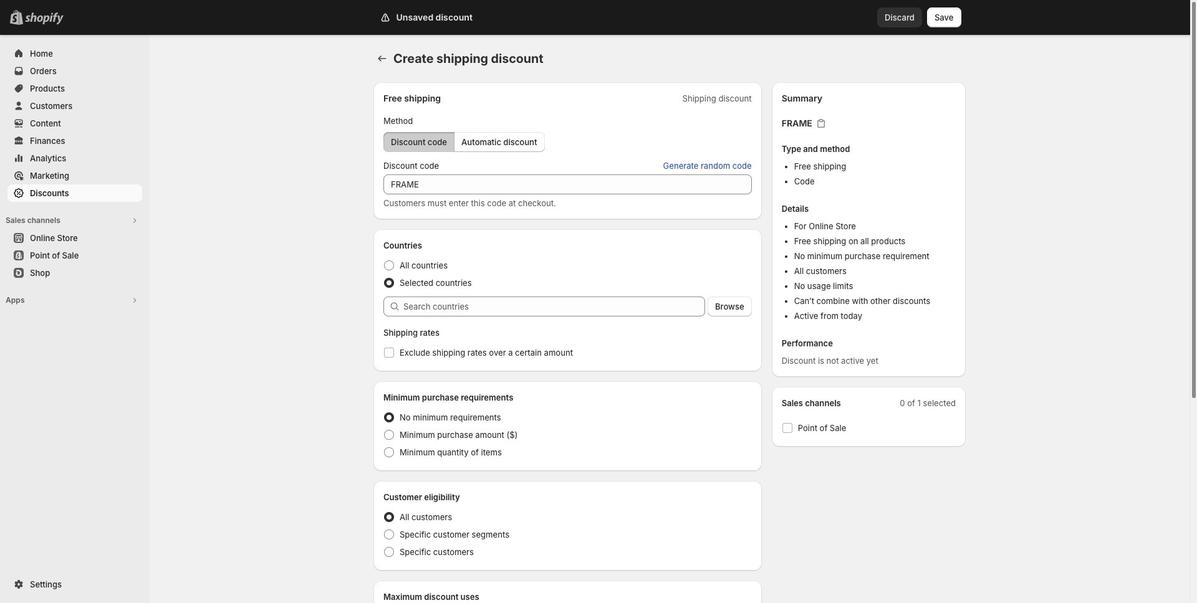 Task type: describe. For each thing, give the bounding box(es) containing it.
Search countries text field
[[404, 297, 706, 317]]



Task type: vqa. For each thing, say whether or not it's contained in the screenshot.
the left the shopify Image
no



Task type: locate. For each thing, give the bounding box(es) containing it.
None text field
[[384, 175, 752, 195]]

shopify image
[[25, 12, 64, 25]]



